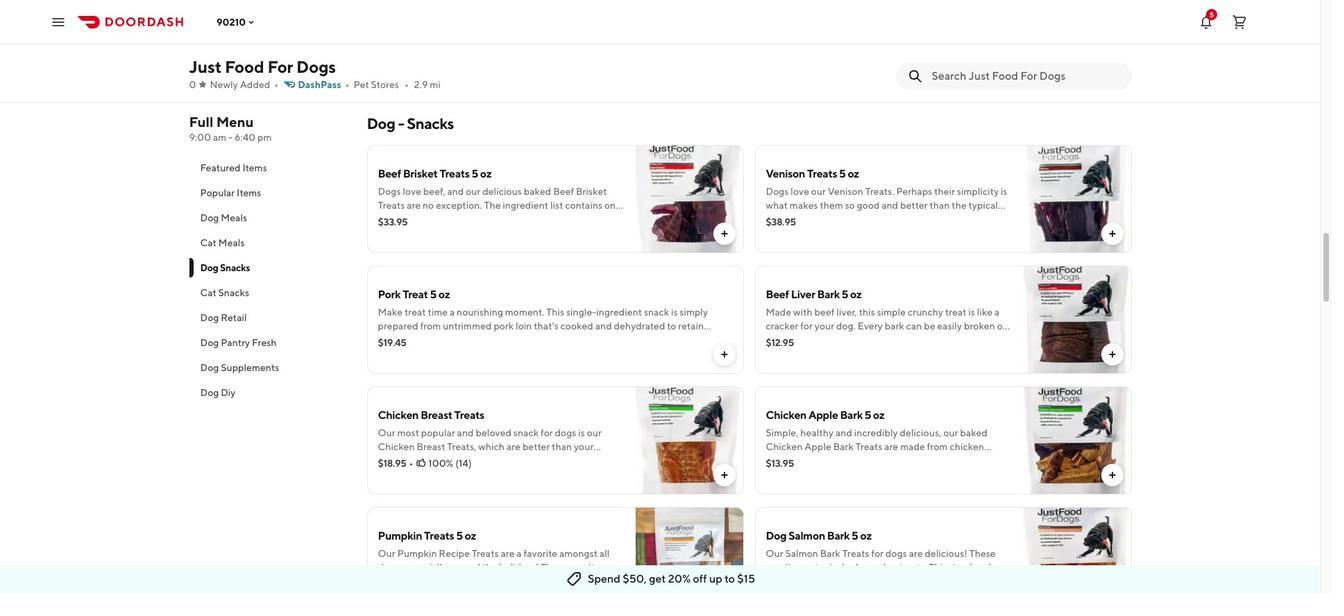 Task type: describe. For each thing, give the bounding box(es) containing it.
these
[[499, 576, 524, 587]]

$13.95
[[766, 458, 794, 469]]

treats
[[567, 576, 593, 587]]

dog retail
[[200, 312, 247, 324]]

diy
[[221, 387, 236, 399]]

full
[[189, 114, 214, 130]]

• left pet
[[345, 79, 350, 90]]

am
[[213, 132, 227, 143]]

9:00
[[189, 132, 211, 143]]

pumpkin treats 5 oz image
[[636, 508, 744, 594]]

$12.95
[[766, 337, 794, 349]]

5 right brisket
[[472, 167, 478, 181]]

dog diy
[[200, 387, 236, 399]]

dog diy button
[[189, 380, 350, 405]]

venison treats 5 oz
[[766, 167, 859, 181]]

5 right liver
[[842, 288, 849, 301]]

oz inside pumpkin treats 5 oz our pumpkin recipe treats are a favorite amongst all dogs, especially around the holidays! these aren't your typical pumpkin dog treats, these delicious treats are baked fresh using only whole food ingredients.
[[465, 530, 476, 543]]

dog supplements
[[200, 362, 279, 374]]

$18.95 •
[[378, 458, 413, 469]]

recipe
[[439, 548, 470, 560]]

especially
[[404, 562, 447, 573]]

apple
[[809, 409, 838, 422]]

stores
[[371, 79, 399, 90]]

pm
[[258, 132, 272, 143]]

just
[[189, 57, 222, 76]]

pork
[[378, 288, 401, 301]]

$38.95
[[766, 217, 796, 228]]

ingredients.
[[529, 590, 581, 594]]

liver
[[791, 288, 816, 301]]

6:40
[[235, 132, 256, 143]]

venison
[[766, 167, 805, 181]]

5 right 'venison'
[[839, 167, 846, 181]]

oz right liver
[[851, 288, 862, 301]]

newly added •
[[210, 79, 279, 90]]

cat snacks
[[200, 287, 249, 299]]

venison treats 5 oz image
[[1024, 145, 1132, 253]]

cat for cat snacks
[[200, 287, 216, 299]]

beef brisket treats 5 oz image
[[636, 145, 744, 253]]

snacks for dog snacks
[[220, 262, 250, 274]]

5 left 0 items, open order cart image
[[1210, 10, 1214, 18]]

treats right the breast
[[454, 409, 484, 422]]

• right $18.95 at the bottom
[[409, 458, 413, 469]]

(14)
[[456, 458, 472, 469]]

meals for cat meals
[[218, 237, 245, 249]]

treats right 'venison'
[[807, 167, 837, 181]]

2.9
[[414, 79, 428, 90]]

popular items button
[[189, 181, 350, 206]]

0 horizontal spatial are
[[501, 548, 515, 560]]

dog supplements button
[[189, 355, 350, 380]]

your
[[597, 562, 617, 573]]

pet stores • 2.9 mi
[[354, 79, 441, 90]]

popular
[[200, 187, 235, 199]]

all
[[600, 548, 610, 560]]

add item to cart image for chicken apple bark 5 oz
[[1107, 470, 1118, 481]]

1 vertical spatial pumpkin
[[397, 548, 437, 560]]

dog for dog retail
[[200, 312, 219, 324]]

cat for cat meals
[[200, 237, 216, 249]]

fresh
[[408, 590, 430, 594]]

dog - snacks
[[367, 115, 454, 133]]

pet
[[354, 79, 369, 90]]

whole
[[478, 590, 505, 594]]

items for featured items
[[243, 162, 267, 174]]

mi
[[430, 79, 441, 90]]

cat meals button
[[189, 230, 350, 255]]

beef liver bark 5 oz
[[766, 288, 862, 301]]

dog for dog - snacks
[[367, 115, 395, 133]]

pantry
[[221, 337, 250, 349]]

dog for dog meals
[[200, 212, 219, 224]]

treat
[[403, 288, 428, 301]]

menu
[[216, 114, 254, 130]]

our
[[378, 548, 395, 560]]

to
[[725, 573, 735, 586]]

beef liver bark 5 oz image
[[1024, 266, 1132, 374]]

full menu 9:00 am - 6:40 pm
[[189, 114, 272, 143]]

dog
[[450, 576, 468, 587]]

add item to cart image for beef brisket treats 5 oz
[[719, 228, 730, 240]]

around
[[449, 562, 481, 573]]

dog meals
[[200, 212, 247, 224]]

- inside full menu 9:00 am - 6:40 pm
[[229, 132, 233, 143]]

pumpkin treats 5 oz our pumpkin recipe treats are a favorite amongst all dogs, especially around the holidays! these aren't your typical pumpkin dog treats, these delicious treats are baked fresh using only whole food ingredients.
[[378, 530, 617, 594]]

a
[[517, 548, 522, 560]]

chicken breast treats
[[378, 409, 484, 422]]

the
[[483, 562, 497, 573]]

dog for dog snacks
[[200, 262, 218, 274]]

pork treat 5 oz
[[378, 288, 450, 301]]

spend
[[588, 573, 621, 586]]

0 vertical spatial pumpkin
[[378, 530, 422, 543]]

typical
[[378, 576, 408, 587]]

100%
[[429, 458, 454, 469]]

oz right brisket
[[480, 167, 492, 181]]

beef for beef liver bark 5 oz
[[766, 288, 789, 301]]

$19.45
[[378, 337, 406, 349]]

1 horizontal spatial are
[[595, 576, 609, 587]]

5 right the treat
[[430, 288, 437, 301]]

up
[[709, 573, 723, 586]]

bark for apple
[[840, 409, 863, 422]]

breast
[[421, 409, 452, 422]]

chicken apple bark 5 oz image
[[1024, 387, 1132, 495]]

dog pantry fresh
[[200, 337, 277, 349]]

dog for dog pantry fresh
[[200, 337, 219, 349]]



Task type: locate. For each thing, give the bounding box(es) containing it.
dog for dog diy
[[200, 387, 219, 399]]

pumpkin
[[378, 530, 422, 543], [397, 548, 437, 560]]

chicken for chicken apple bark 5 oz
[[766, 409, 807, 422]]

cat inside "button"
[[200, 237, 216, 249]]

1 vertical spatial meals
[[218, 237, 245, 249]]

featured items
[[200, 162, 267, 174]]

oz right apple
[[873, 409, 885, 422]]

- right am
[[229, 132, 233, 143]]

add item to cart image
[[1107, 349, 1118, 360], [719, 470, 730, 481]]

holidays!
[[499, 562, 539, 573]]

are down your
[[595, 576, 609, 587]]

1 horizontal spatial add item to cart image
[[1107, 349, 1118, 360]]

beef for beef brisket treats 5 oz
[[378, 167, 401, 181]]

bark
[[817, 288, 840, 301], [840, 409, 863, 422], [827, 530, 850, 543]]

baked
[[378, 590, 406, 594]]

using
[[432, 590, 455, 594]]

get
[[649, 573, 666, 586]]

dog left retail
[[200, 312, 219, 324]]

0 horizontal spatial add item to cart image
[[719, 470, 730, 481]]

just food for dogs
[[189, 57, 336, 76]]

dashpass •
[[298, 79, 350, 90]]

dog meals button
[[189, 206, 350, 230]]

1 vertical spatial add item to cart image
[[719, 470, 730, 481]]

items up popular items button
[[243, 162, 267, 174]]

2 vertical spatial snacks
[[218, 287, 249, 299]]

dog left salmon at the right bottom of page
[[766, 530, 787, 543]]

2 chicken from the left
[[766, 409, 807, 422]]

90210
[[217, 16, 246, 27]]

5 up the recipe
[[456, 530, 463, 543]]

chicken apple bark 5 oz
[[766, 409, 885, 422]]

dog for dog salmon bark 5 oz
[[766, 530, 787, 543]]

dog for dog supplements
[[200, 362, 219, 374]]

amongst
[[559, 548, 598, 560]]

meals
[[221, 212, 247, 224], [218, 237, 245, 249]]

treats,
[[470, 576, 497, 587]]

popular items
[[200, 187, 261, 199]]

1 vertical spatial snacks
[[220, 262, 250, 274]]

for
[[268, 57, 293, 76]]

5 inside pumpkin treats 5 oz our pumpkin recipe treats are a favorite amongst all dogs, especially around the holidays! these aren't your typical pumpkin dog treats, these delicious treats are baked fresh using only whole food ingredients.
[[456, 530, 463, 543]]

favorite
[[524, 548, 558, 560]]

0 vertical spatial are
[[501, 548, 515, 560]]

1 chicken from the left
[[378, 409, 419, 422]]

- down pet stores • 2.9 mi
[[398, 115, 404, 133]]

aren't
[[569, 562, 595, 573]]

pumpkin up our
[[378, 530, 422, 543]]

dog up dog diy
[[200, 362, 219, 374]]

beef left liver
[[766, 288, 789, 301]]

snacks
[[407, 115, 454, 133], [220, 262, 250, 274], [218, 287, 249, 299]]

add item to cart image for beef liver bark 5 oz
[[1107, 349, 1118, 360]]

-
[[398, 115, 404, 133], [229, 132, 233, 143]]

1 vertical spatial items
[[237, 187, 261, 199]]

notification bell image
[[1198, 14, 1215, 30]]

0 vertical spatial beef
[[378, 167, 401, 181]]

dog left diy
[[200, 387, 219, 399]]

meals for dog meals
[[221, 212, 247, 224]]

0 items, open order cart image
[[1232, 14, 1248, 30]]

add item to cart image for venison treats 5 oz
[[1107, 228, 1118, 240]]

dog salmon bark 5 oz
[[766, 530, 872, 543]]

featured
[[200, 162, 241, 174]]

• down for
[[274, 79, 279, 90]]

$50,
[[623, 573, 647, 586]]

dog salmon bark 5 oz image
[[1024, 508, 1132, 594]]

chicken left apple
[[766, 409, 807, 422]]

•
[[274, 79, 279, 90], [345, 79, 350, 90], [405, 79, 409, 90], [409, 458, 413, 469]]

1 vertical spatial bark
[[840, 409, 863, 422]]

90210 button
[[217, 16, 257, 27]]

• left 2.9 in the left top of the page
[[405, 79, 409, 90]]

dog down cat meals
[[200, 262, 218, 274]]

food
[[507, 590, 527, 594]]

1 vertical spatial are
[[595, 576, 609, 587]]

food
[[225, 57, 264, 76]]

cat meals
[[200, 237, 245, 249]]

treats right brisket
[[440, 167, 470, 181]]

0 horizontal spatial chicken
[[378, 409, 419, 422]]

add item to cart image for chicken breast treats
[[719, 470, 730, 481]]

cat up dog retail
[[200, 287, 216, 299]]

beef left brisket
[[378, 167, 401, 181]]

1 vertical spatial beef
[[766, 288, 789, 301]]

treats up the
[[472, 548, 499, 560]]

5 right apple
[[865, 409, 871, 422]]

cat inside button
[[200, 287, 216, 299]]

dogs,
[[378, 562, 402, 573]]

dashpass
[[298, 79, 341, 90]]

fresh
[[252, 337, 277, 349]]

open menu image
[[50, 14, 67, 30]]

oz up the recipe
[[465, 530, 476, 543]]

bark right salmon at the right bottom of page
[[827, 530, 850, 543]]

featured items button
[[189, 156, 350, 181]]

snacks up cat snacks
[[220, 262, 250, 274]]

dog down popular
[[200, 212, 219, 224]]

5 right salmon at the right bottom of page
[[852, 530, 859, 543]]

Item Search search field
[[932, 69, 1121, 84]]

$33.95
[[378, 217, 408, 228]]

items for popular items
[[237, 187, 261, 199]]

0 vertical spatial items
[[243, 162, 267, 174]]

1 vertical spatial cat
[[200, 287, 216, 299]]

oz right 'venison'
[[848, 167, 859, 181]]

dog down stores
[[367, 115, 395, 133]]

1 horizontal spatial beef
[[766, 288, 789, 301]]

chicken breast treats image
[[636, 387, 744, 495]]

1 horizontal spatial chicken
[[766, 409, 807, 422]]

0 horizontal spatial beef
[[378, 167, 401, 181]]

0 vertical spatial cat
[[200, 237, 216, 249]]

bark right apple
[[840, 409, 863, 422]]

fish & chicken 18 oz image
[[636, 0, 744, 84]]

1 horizontal spatial -
[[398, 115, 404, 133]]

bark for salmon
[[827, 530, 850, 543]]

meals down popular items
[[221, 212, 247, 224]]

pumpkin
[[410, 576, 449, 587]]

chicken for chicken breast treats
[[378, 409, 419, 422]]

0 vertical spatial snacks
[[407, 115, 454, 133]]

snacks inside button
[[218, 287, 249, 299]]

$15
[[738, 573, 755, 586]]

dog snacks
[[200, 262, 250, 274]]

add item to cart image
[[719, 228, 730, 240], [1107, 228, 1118, 240], [719, 349, 730, 360], [1107, 470, 1118, 481]]

5
[[1210, 10, 1214, 18], [472, 167, 478, 181], [839, 167, 846, 181], [430, 288, 437, 301], [842, 288, 849, 301], [865, 409, 871, 422], [456, 530, 463, 543], [852, 530, 859, 543]]

off
[[693, 573, 707, 586]]

dog pantry fresh button
[[189, 330, 350, 355]]

dog inside button
[[200, 212, 219, 224]]

added
[[240, 79, 270, 90]]

dog left pantry
[[200, 337, 219, 349]]

treats up the recipe
[[424, 530, 454, 543]]

are left a
[[501, 548, 515, 560]]

snacks up retail
[[218, 287, 249, 299]]

chicken left the breast
[[378, 409, 419, 422]]

cat snacks button
[[189, 280, 350, 305]]

oz
[[480, 167, 492, 181], [848, 167, 859, 181], [439, 288, 450, 301], [851, 288, 862, 301], [873, 409, 885, 422], [465, 530, 476, 543], [860, 530, 872, 543]]

snacks for cat snacks
[[218, 287, 249, 299]]

items
[[243, 162, 267, 174], [237, 187, 261, 199]]

2 vertical spatial bark
[[827, 530, 850, 543]]

retail
[[221, 312, 247, 324]]

dogs
[[296, 57, 336, 76]]

spend $50, get 20% off up to $15
[[588, 573, 755, 586]]

snacks down mi
[[407, 115, 454, 133]]

supplements
[[221, 362, 279, 374]]

0 horizontal spatial -
[[229, 132, 233, 143]]

0 vertical spatial add item to cart image
[[1107, 349, 1118, 360]]

only
[[457, 590, 476, 594]]

chicken
[[378, 409, 419, 422], [766, 409, 807, 422]]

newly
[[210, 79, 238, 90]]

oz right the treat
[[439, 288, 450, 301]]

$18.95
[[378, 458, 406, 469]]

bark for liver
[[817, 288, 840, 301]]

beef brisket treats 5 oz
[[378, 167, 492, 181]]

these
[[541, 562, 567, 573]]

meals up dog snacks
[[218, 237, 245, 249]]

0 vertical spatial meals
[[221, 212, 247, 224]]

items down featured items
[[237, 187, 261, 199]]

meals inside "button"
[[218, 237, 245, 249]]

0 vertical spatial bark
[[817, 288, 840, 301]]

cat
[[200, 237, 216, 249], [200, 287, 216, 299]]

brisket
[[403, 167, 438, 181]]

cat down dog meals
[[200, 237, 216, 249]]

meals inside button
[[221, 212, 247, 224]]

oz right salmon at the right bottom of page
[[860, 530, 872, 543]]

bark right liver
[[817, 288, 840, 301]]

1 cat from the top
[[200, 237, 216, 249]]

pumpkin up especially
[[397, 548, 437, 560]]

salmon
[[789, 530, 825, 543]]

2 cat from the top
[[200, 287, 216, 299]]



Task type: vqa. For each thing, say whether or not it's contained in the screenshot.
top Pumpkin
yes



